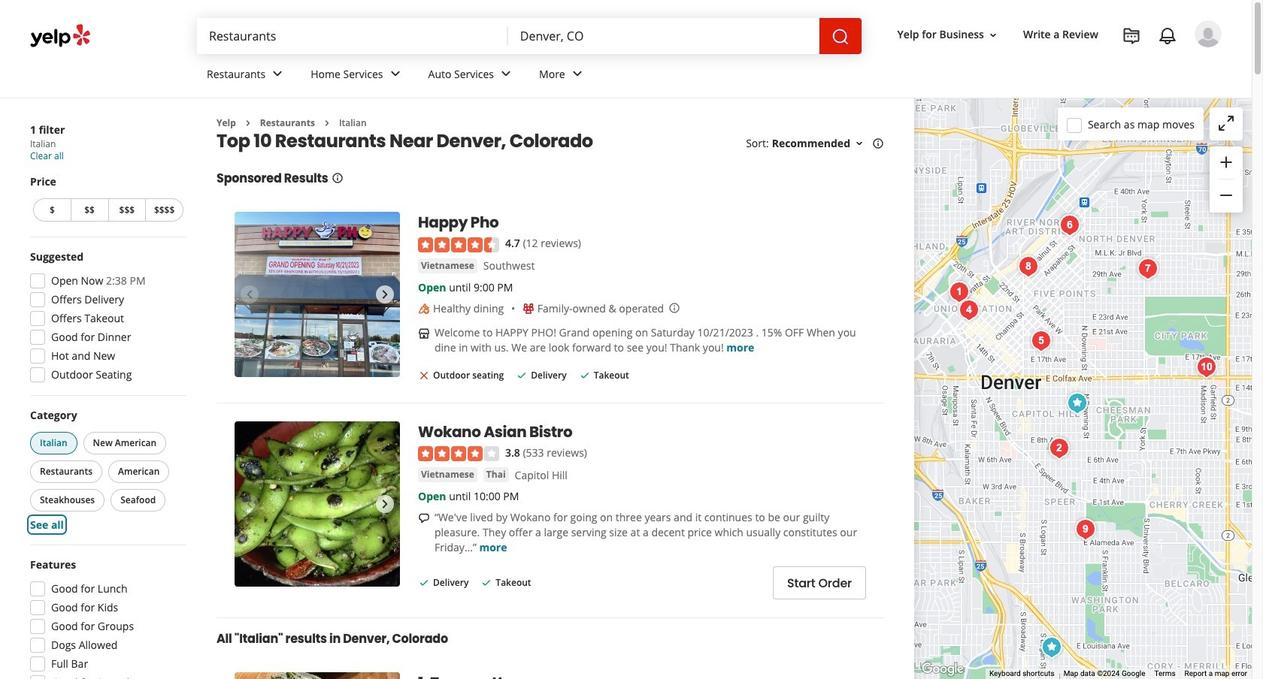 Task type: vqa. For each thing, say whether or not it's contained in the screenshot.
Munsa
no



Task type: locate. For each thing, give the bounding box(es) containing it.
none field things to do, nail salons, plumbers
[[197, 18, 508, 54]]

1 none field from the left
[[197, 18, 508, 54]]

0 vertical spatial wokano asian bistro image
[[1062, 388, 1092, 419]]

gattara image
[[1026, 326, 1056, 356]]

notifications image
[[1159, 27, 1177, 45]]

dio mio image
[[1055, 210, 1085, 240]]

vinny and marie's italian street food image
[[1192, 352, 1222, 382]]

1 horizontal spatial wokano asian bistro image
[[1062, 388, 1092, 419]]

1 vertical spatial wokano asian bistro image
[[235, 422, 400, 587]]

2 24 chevron down v2 image from the left
[[386, 65, 404, 83]]

0 vertical spatial 16 info v2 image
[[872, 138, 884, 150]]

None field
[[197, 18, 508, 54], [508, 18, 819, 54]]

16 info v2 image
[[872, 138, 884, 150], [331, 172, 343, 185]]

0 horizontal spatial 16 info v2 image
[[331, 172, 343, 185]]

google image
[[918, 660, 968, 680]]

wokano asian bistro image
[[1062, 388, 1092, 419], [235, 422, 400, 587]]

24 chevron down v2 image
[[269, 65, 287, 83], [386, 65, 404, 83], [497, 65, 515, 83]]

none field address, neighborhood, city, state or zip
[[508, 18, 819, 54]]

1 vertical spatial slideshow element
[[235, 422, 400, 587]]

16 chevron right v2 image
[[242, 117, 254, 129]]

0 vertical spatial slideshow element
[[235, 212, 400, 378]]

address, neighborhood, city, state or zip search field
[[508, 18, 819, 54]]

info icon image
[[669, 303, 681, 315], [669, 303, 681, 315]]

16 close v2 image
[[418, 370, 430, 382]]

2 slideshow element from the top
[[235, 422, 400, 587]]

2 horizontal spatial 16 checkmark v2 image
[[579, 370, 591, 382]]

user actions element
[[886, 19, 1243, 111]]

16 info v2 image right 16 chevron down v2 icon
[[872, 138, 884, 150]]

16 info v2 image down 16 chevron right v2 icon
[[331, 172, 343, 185]]

None search field
[[197, 18, 862, 54]]

1 horizontal spatial 24 chevron down v2 image
[[386, 65, 404, 83]]

the plimoth image
[[1133, 254, 1163, 284]]

olivia image
[[1071, 515, 1101, 545]]

projects image
[[1123, 27, 1141, 45]]

2 horizontal spatial 24 chevron down v2 image
[[497, 65, 515, 83]]

1 slideshow element from the top
[[235, 212, 400, 378]]

group
[[1210, 147, 1243, 213], [30, 174, 187, 225], [26, 250, 187, 387], [27, 408, 187, 533], [26, 558, 187, 680]]

map region
[[915, 99, 1252, 680]]

16 chevron down v2 image
[[987, 29, 999, 41]]

2 none field from the left
[[508, 18, 819, 54]]

previous image
[[241, 495, 259, 514]]

16 family owned v2 image
[[523, 303, 535, 315]]

0 horizontal spatial 24 chevron down v2 image
[[269, 65, 287, 83]]

1 horizontal spatial 16 info v2 image
[[872, 138, 884, 150]]

slideshow element
[[235, 212, 400, 378], [235, 422, 400, 587]]

next image
[[376, 495, 394, 514]]

expand map image
[[1218, 114, 1236, 132]]

zoom out image
[[1218, 187, 1236, 205]]

generic n. image
[[1195, 20, 1222, 47]]

16 checkmark v2 image
[[516, 370, 528, 382], [579, 370, 591, 382], [418, 578, 430, 590]]



Task type: describe. For each thing, give the bounding box(es) containing it.
jovanina's broken italian image
[[954, 295, 984, 325]]

1 vertical spatial 16 info v2 image
[[331, 172, 343, 185]]

slideshow element for 3.8 star rating image
[[235, 422, 400, 587]]

zoom in image
[[1218, 153, 1236, 171]]

happy pho image
[[235, 212, 400, 378]]

things to do, nail salons, plumbers search field
[[197, 18, 508, 54]]

3 24 chevron down v2 image from the left
[[497, 65, 515, 83]]

angelo's taverna image
[[1044, 434, 1074, 464]]

0 horizontal spatial wokano asian bistro image
[[235, 422, 400, 587]]

next image
[[376, 286, 394, 304]]

16 speech v2 image
[[418, 513, 430, 525]]

16 chevron right v2 image
[[321, 117, 333, 129]]

16 healthy dining v2 image
[[418, 303, 430, 315]]

kaos pizzeria image
[[1037, 633, 1067, 663]]

1 24 chevron down v2 image from the left
[[269, 65, 287, 83]]

slideshow element for 4.7 star rating image
[[235, 212, 400, 378]]

24 chevron down v2 image
[[568, 65, 586, 83]]

cart driver image
[[1013, 252, 1043, 282]]

16 bizhouse v2 image
[[418, 328, 430, 340]]

16 chevron down v2 image
[[854, 138, 866, 150]]

1 horizontal spatial 16 checkmark v2 image
[[516, 370, 528, 382]]

previous image
[[241, 286, 259, 304]]

16 checkmark v2 image
[[481, 578, 493, 590]]

business categories element
[[195, 54, 1222, 98]]

search image
[[831, 28, 850, 46]]

0 horizontal spatial 16 checkmark v2 image
[[418, 578, 430, 590]]

tavernetta image
[[944, 277, 974, 307]]

3.8 star rating image
[[418, 447, 499, 462]]

4.7 star rating image
[[418, 238, 499, 253]]



